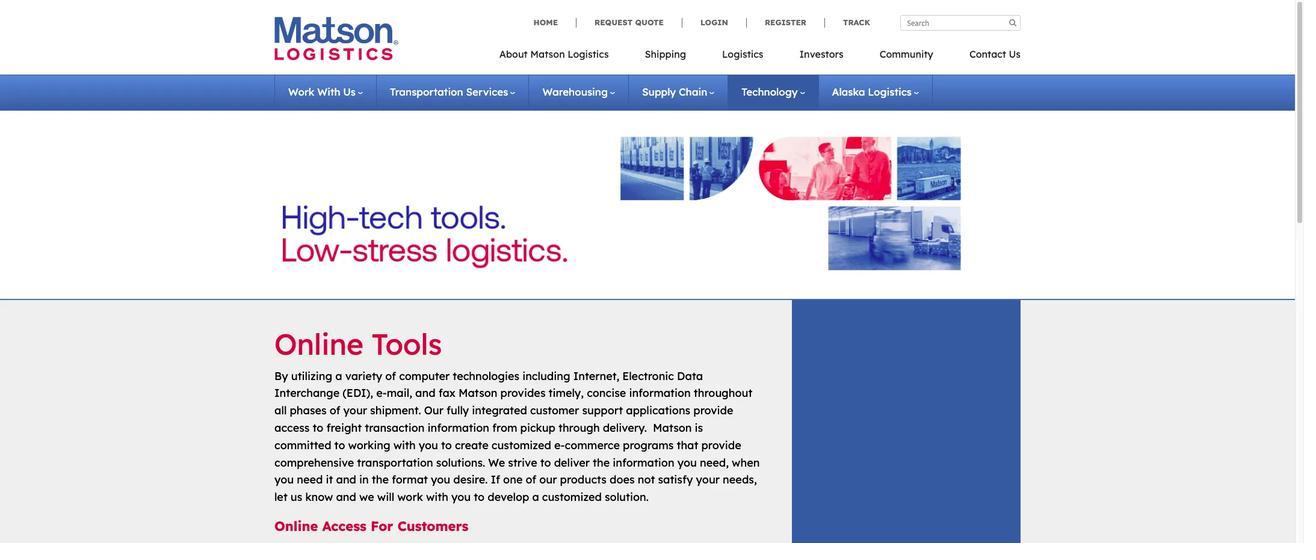 Task type: locate. For each thing, give the bounding box(es) containing it.
when
[[732, 456, 760, 470]]

one
[[503, 474, 523, 487]]

1 horizontal spatial of
[[386, 370, 396, 383]]

your
[[344, 404, 367, 418], [696, 474, 720, 487]]

1 horizontal spatial the
[[593, 456, 610, 470]]

1 vertical spatial information
[[428, 422, 490, 435]]

logistics down login
[[723, 48, 764, 60]]

1 vertical spatial e-
[[555, 439, 565, 453]]

1 vertical spatial a
[[533, 491, 539, 505]]

customized
[[492, 439, 552, 453], [542, 491, 602, 505]]

2 vertical spatial of
[[526, 474, 537, 487]]

a
[[336, 370, 342, 383], [533, 491, 539, 505]]

0 vertical spatial information
[[630, 387, 691, 401]]

about matson logistics link
[[500, 45, 627, 69]]

timely,
[[549, 387, 584, 401]]

0 vertical spatial matson
[[531, 48, 565, 60]]

top menu navigation
[[500, 45, 1021, 69]]

know
[[306, 491, 333, 505]]

0 horizontal spatial matson
[[459, 387, 498, 401]]

1 vertical spatial customized
[[542, 491, 602, 505]]

solutions.
[[436, 456, 485, 470]]

request quote link
[[576, 17, 682, 27]]

1 vertical spatial the
[[372, 474, 389, 487]]

to up solutions. in the left bottom of the page
[[441, 439, 452, 453]]

0 horizontal spatial logistics
[[568, 48, 609, 60]]

0 horizontal spatial your
[[344, 404, 367, 418]]

that
[[677, 439, 699, 453]]

logistics
[[568, 48, 609, 60], [723, 48, 764, 60], [869, 86, 912, 98]]

transportation
[[390, 86, 464, 98]]

logistics up 'warehousing' link
[[568, 48, 609, 60]]

2 vertical spatial information
[[613, 456, 675, 470]]

matson down applications
[[653, 422, 692, 435]]

work
[[398, 491, 423, 505]]

concise
[[587, 387, 627, 401]]

work with us
[[288, 86, 356, 98]]

1 horizontal spatial logistics
[[723, 48, 764, 60]]

0 horizontal spatial of
[[330, 404, 341, 418]]

with up transportation on the bottom of page
[[394, 439, 416, 453]]

1 vertical spatial us
[[343, 86, 356, 98]]

mail,
[[387, 387, 413, 401]]

track link
[[825, 17, 871, 27]]

e- up deliver
[[555, 439, 565, 453]]

the
[[593, 456, 610, 470], [372, 474, 389, 487]]

create
[[455, 439, 489, 453]]

matson logistics image
[[275, 17, 399, 60]]

information up not
[[613, 456, 675, 470]]

0 horizontal spatial the
[[372, 474, 389, 487]]

us right the contact
[[1010, 48, 1021, 60]]

support
[[583, 404, 623, 418]]

us
[[1010, 48, 1021, 60], [343, 86, 356, 98]]

you
[[419, 439, 438, 453], [678, 456, 697, 470], [275, 474, 294, 487], [431, 474, 451, 487], [452, 491, 471, 505]]

of left our
[[526, 474, 537, 487]]

and right it
[[336, 474, 357, 487]]

online for online access for customers
[[275, 518, 318, 535]]

2 vertical spatial matson
[[653, 422, 692, 435]]

the right in
[[372, 474, 389, 487]]

us right with on the left of the page
[[343, 86, 356, 98]]

0 vertical spatial provide
[[694, 404, 734, 418]]

your down (edi),
[[344, 404, 367, 418]]

alaska services image
[[283, 123, 1013, 284]]

interchange
[[275, 387, 340, 401]]

1 online from the top
[[275, 326, 364, 363]]

logistics down the community link
[[869, 86, 912, 98]]

of up freight
[[330, 404, 341, 418]]

of
[[386, 370, 396, 383], [330, 404, 341, 418], [526, 474, 537, 487]]

integrated
[[472, 404, 527, 418]]

commerce
[[565, 439, 620, 453]]

about
[[500, 48, 528, 60]]

a left variety
[[336, 370, 342, 383]]

1 vertical spatial your
[[696, 474, 720, 487]]

us
[[291, 491, 303, 505]]

0 vertical spatial your
[[344, 404, 367, 418]]

1 horizontal spatial a
[[533, 491, 539, 505]]

1 horizontal spatial your
[[696, 474, 720, 487]]

1 vertical spatial online
[[275, 518, 318, 535]]

a right the develop
[[533, 491, 539, 505]]

with right the work
[[426, 491, 449, 505]]

request
[[595, 17, 633, 27]]

to down freight
[[335, 439, 345, 453]]

0 vertical spatial e-
[[376, 387, 387, 401]]

the down commerce
[[593, 456, 610, 470]]

transportation services
[[390, 86, 508, 98]]

1 vertical spatial and
[[336, 474, 357, 487]]

your down need,
[[696, 474, 720, 487]]

and
[[416, 387, 436, 401], [336, 474, 357, 487], [336, 491, 357, 505]]

information down fully at the left bottom of the page
[[428, 422, 490, 435]]

1 horizontal spatial e-
[[555, 439, 565, 453]]

provide down throughout
[[694, 404, 734, 418]]

develop
[[488, 491, 530, 505]]

information
[[630, 387, 691, 401], [428, 422, 490, 435], [613, 456, 675, 470]]

tools
[[372, 326, 442, 363]]

customized up strive
[[492, 439, 552, 453]]

online down us
[[275, 518, 318, 535]]

is
[[695, 422, 704, 435]]

technology link
[[742, 86, 805, 98]]

search image
[[1010, 19, 1017, 26]]

our
[[540, 474, 557, 487]]

2 online from the top
[[275, 518, 318, 535]]

to
[[313, 422, 324, 435], [335, 439, 345, 453], [441, 439, 452, 453], [541, 456, 551, 470], [474, 491, 485, 505]]

transportation
[[357, 456, 433, 470]]

desire.
[[454, 474, 488, 487]]

0 horizontal spatial e-
[[376, 387, 387, 401]]

e- up shipment.
[[376, 387, 387, 401]]

0 horizontal spatial a
[[336, 370, 342, 383]]

register
[[765, 17, 807, 27]]

section
[[777, 300, 1036, 544]]

not
[[638, 474, 655, 487]]

e-
[[376, 387, 387, 401], [555, 439, 565, 453]]

matson down technologies
[[459, 387, 498, 401]]

with
[[317, 86, 341, 98]]

transportation services link
[[390, 86, 516, 98]]

0 vertical spatial online
[[275, 326, 364, 363]]

internet,
[[574, 370, 620, 383]]

of up mail, at left
[[386, 370, 396, 383]]

and left we
[[336, 491, 357, 505]]

for
[[371, 518, 393, 535]]

will
[[377, 491, 395, 505]]

online up utilizing
[[275, 326, 364, 363]]

us inside top menu navigation
[[1010, 48, 1021, 60]]

information up applications
[[630, 387, 691, 401]]

1 vertical spatial matson
[[459, 387, 498, 401]]

access
[[275, 422, 310, 435]]

1 horizontal spatial matson
[[531, 48, 565, 60]]

community
[[880, 48, 934, 60]]

1 vertical spatial provide
[[702, 439, 742, 453]]

our
[[424, 404, 444, 418]]

computer
[[399, 370, 450, 383]]

provide up need,
[[702, 439, 742, 453]]

contact
[[970, 48, 1007, 60]]

matson down home
[[531, 48, 565, 60]]

1 vertical spatial with
[[426, 491, 449, 505]]

to down desire.
[[474, 491, 485, 505]]

warehousing link
[[543, 86, 615, 98]]

login
[[701, 17, 729, 27]]

customer
[[530, 404, 580, 418]]

2 horizontal spatial matson
[[653, 422, 692, 435]]

all
[[275, 404, 287, 418]]

data
[[677, 370, 703, 383]]

1 horizontal spatial us
[[1010, 48, 1021, 60]]

0 vertical spatial and
[[416, 387, 436, 401]]

online
[[275, 326, 364, 363], [275, 518, 318, 535]]

None search field
[[901, 15, 1021, 31]]

0 vertical spatial the
[[593, 456, 610, 470]]

0 vertical spatial us
[[1010, 48, 1021, 60]]

customized down products
[[542, 491, 602, 505]]

2 vertical spatial and
[[336, 491, 357, 505]]

and down computer
[[416, 387, 436, 401]]

0 horizontal spatial with
[[394, 439, 416, 453]]



Task type: describe. For each thing, give the bounding box(es) containing it.
pickup
[[521, 422, 556, 435]]

to down phases
[[313, 422, 324, 435]]

alaska logistics link
[[833, 86, 920, 98]]

freight
[[327, 422, 362, 435]]

shipment.
[[370, 404, 421, 418]]

comprehensive
[[275, 456, 354, 470]]

supply chain
[[643, 86, 708, 98]]

login link
[[682, 17, 747, 27]]

(edi),
[[343, 387, 373, 401]]

you down that
[[678, 456, 697, 470]]

technologies
[[453, 370, 520, 383]]

phases
[[290, 404, 327, 418]]

committed
[[275, 439, 332, 453]]

Search search field
[[901, 15, 1021, 31]]

electronic
[[623, 370, 674, 383]]

we
[[360, 491, 374, 505]]

1 horizontal spatial with
[[426, 491, 449, 505]]

variety
[[345, 370, 383, 383]]

applications
[[626, 404, 691, 418]]

you down desire.
[[452, 491, 471, 505]]

register link
[[747, 17, 825, 27]]

2 horizontal spatial of
[[526, 474, 537, 487]]

satisfy
[[658, 474, 693, 487]]

logistics link
[[705, 45, 782, 69]]

matson inside top menu navigation
[[531, 48, 565, 60]]

chain
[[679, 86, 708, 98]]

0 vertical spatial customized
[[492, 439, 552, 453]]

customers
[[398, 518, 469, 535]]

through
[[559, 422, 600, 435]]

contact us
[[970, 48, 1021, 60]]

work with us link
[[288, 86, 363, 98]]

from
[[493, 422, 518, 435]]

you up let
[[275, 474, 294, 487]]

fully
[[447, 404, 469, 418]]

track
[[844, 17, 871, 27]]

0 vertical spatial with
[[394, 439, 416, 453]]

technology
[[742, 86, 798, 98]]

we
[[489, 456, 505, 470]]

you down our
[[419, 439, 438, 453]]

solution.
[[605, 491, 649, 505]]

products
[[560, 474, 607, 487]]

online for online tools
[[275, 326, 364, 363]]

warehousing
[[543, 86, 608, 98]]

1 vertical spatial of
[[330, 404, 341, 418]]

contact us link
[[952, 45, 1021, 69]]

online access for customers
[[275, 518, 469, 535]]

utilizing
[[291, 370, 333, 383]]

quote
[[636, 17, 664, 27]]

0 horizontal spatial us
[[343, 86, 356, 98]]

0 vertical spatial a
[[336, 370, 342, 383]]

deliver
[[554, 456, 590, 470]]

fax
[[439, 387, 456, 401]]

programs
[[623, 439, 674, 453]]

work
[[288, 86, 315, 98]]

supply chain link
[[643, 86, 715, 98]]

strive
[[508, 456, 538, 470]]

throughout
[[694, 387, 753, 401]]

investors link
[[782, 45, 862, 69]]

2 horizontal spatial logistics
[[869, 86, 912, 98]]

home link
[[534, 17, 576, 27]]

alaska
[[833, 86, 866, 98]]

in
[[360, 474, 369, 487]]

need,
[[700, 456, 729, 470]]

community link
[[862, 45, 952, 69]]

supply
[[643, 86, 676, 98]]

investors
[[800, 48, 844, 60]]

alaska logistics
[[833, 86, 912, 98]]

online tools
[[275, 326, 442, 363]]

home
[[534, 17, 558, 27]]

shipping link
[[627, 45, 705, 69]]

provides
[[501, 387, 546, 401]]

about matson logistics
[[500, 48, 609, 60]]

0 vertical spatial of
[[386, 370, 396, 383]]

to up our
[[541, 456, 551, 470]]

need
[[297, 474, 323, 487]]

does
[[610, 474, 635, 487]]

it
[[326, 474, 333, 487]]

working
[[348, 439, 391, 453]]

by utilizing a variety of computer technologies including internet, electronic data interchange (edi), e-mail, and fax matson provides timely, concise information throughout all phases of your shipment. our fully integrated customer support applications provide access to freight transaction information from pickup through delivery.  matson is committed to working with you to create customized e-commerce programs that provide comprehensive transportation solutions. we strive to deliver the information you need, when you need it and in the format you desire. if one of our products does not satisfy your needs, let us know and we will work with you to develop a customized solution.
[[275, 370, 760, 505]]

format
[[392, 474, 428, 487]]

needs,
[[723, 474, 757, 487]]

services
[[466, 86, 508, 98]]

you down solutions. in the left bottom of the page
[[431, 474, 451, 487]]



Task type: vqa. For each thing, say whether or not it's contained in the screenshot.
the bottommost the Matson
yes



